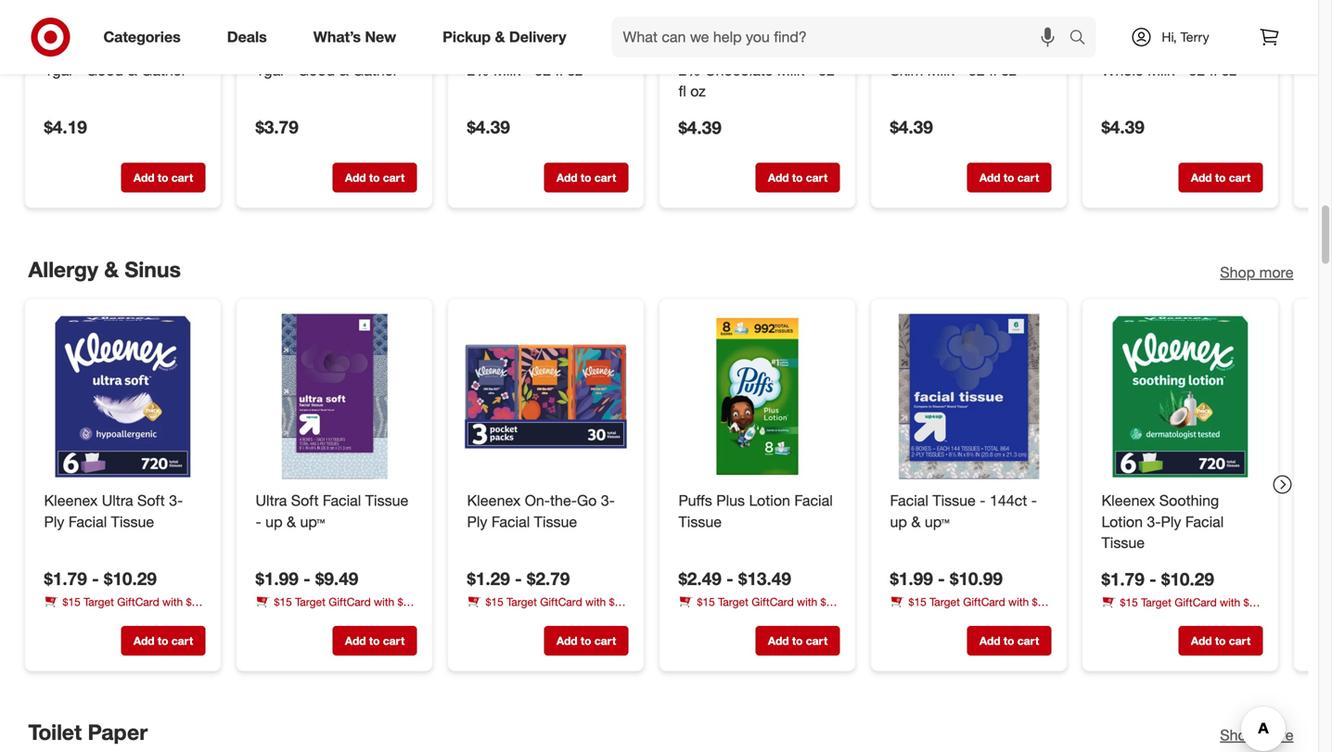 Task type: locate. For each thing, give the bounding box(es) containing it.
home down $1.99 - $10.99
[[890, 611, 918, 624]]

kleenex inside kleenex soothing lotion 3-ply facial tissue
[[1102, 491, 1155, 510]]

$2.79
[[527, 568, 570, 589]]

$15 target giftcard with $50 home care purchase button down $10.99
[[890, 594, 1052, 624]]

2 horizontal spatial 3-
[[1147, 513, 1161, 531]]

pickup & delivery link
[[427, 17, 590, 58]]

fl for fairlife lactose-free whole milk - 52 fl oz
[[1209, 61, 1217, 79]]

up inside facial tissue - 144ct - up & up™
[[890, 513, 907, 531]]

2 fairlife from the left
[[679, 40, 722, 58]]

$1.99 left $10.99
[[890, 568, 933, 589]]

1 $1.79 - $10.29 from the left
[[44, 568, 157, 589]]

3 free from the left
[[996, 40, 1026, 58]]

- inside fairlife lactose-free skim milk - 52 fl oz
[[959, 61, 964, 79]]

1gal inside 2% reduced fat milk - 1gal - good & gather™
[[256, 61, 284, 79]]

1 horizontal spatial $1.79 - $10.29
[[1102, 569, 1214, 590]]

0 horizontal spatial ultra
[[102, 491, 133, 510]]

1 $15 target giftcard with $50 home care purchase from the left
[[256, 595, 415, 624]]

2% down pickup at the top of the page
[[467, 61, 489, 79]]

gather™ down fat
[[353, 61, 407, 79]]

2 horizontal spatial $15
[[909, 595, 927, 609]]

2 $1.99 from the left
[[890, 568, 933, 589]]

2 lactose- from the left
[[726, 40, 785, 58]]

$4.39 down fairlife lactose-free 2% milk - 52 fl oz in the left of the page
[[467, 116, 510, 138]]

2 $15 target giftcard with $50 home care purchase button from the left
[[679, 594, 840, 624]]

ultra inside ultra soft facial tissue - up & up™
[[256, 491, 287, 510]]

care down '$2.49 - $13.49' at bottom right
[[710, 611, 732, 624]]

3-
[[169, 491, 183, 510], [601, 491, 615, 510], [1147, 513, 1161, 531]]

- down reduced
[[288, 61, 294, 79]]

2 horizontal spatial care
[[921, 611, 943, 624]]

shop more for toilet paper
[[1220, 727, 1294, 745]]

4 free from the left
[[1208, 40, 1237, 58]]

$15 target giftcard with $50 home care purchase for $13.49
[[679, 595, 838, 624]]

fairlife lactose-free skim milk - 52 fl oz
[[890, 40, 1026, 79]]

milk right skim
[[927, 61, 954, 79]]

0 horizontal spatial 3-
[[169, 491, 183, 510]]

- right skim
[[959, 61, 964, 79]]

1 shop from the top
[[1220, 263, 1255, 281]]

1 up from the left
[[265, 513, 283, 531]]

2 shop from the top
[[1220, 727, 1255, 745]]

soft
[[137, 491, 165, 510], [291, 491, 319, 510]]

& inside facial tissue - 144ct - up & up™
[[911, 513, 921, 531]]

$15 down $1.99 - $10.99
[[909, 595, 927, 609]]

good down reduced
[[298, 61, 335, 79]]

2 $50 from the left
[[821, 595, 838, 609]]

0 horizontal spatial care
[[287, 611, 309, 624]]

2 shop more button from the top
[[1220, 725, 1294, 746]]

kleenex on-the-go 3- ply facial tissue link
[[467, 490, 625, 532]]

lactose- inside "fairlife lactose-free 2% chocolate milk - 52 fl oz"
[[726, 40, 785, 58]]

2 horizontal spatial giftcard
[[963, 595, 1005, 609]]

target for $10.99
[[930, 595, 960, 609]]

good for $4.19
[[86, 61, 124, 79]]

$50
[[398, 595, 415, 609], [821, 595, 838, 609], [1032, 595, 1050, 609]]

1 horizontal spatial ply
[[467, 513, 487, 531]]

2 care from the left
[[710, 611, 732, 624]]

1 horizontal spatial 2%
[[467, 61, 489, 79]]

care
[[287, 611, 309, 624], [710, 611, 732, 624], [921, 611, 943, 624]]

add to cart button for fairlife lactose-free whole milk - 52 fl oz
[[1179, 163, 1263, 193]]

cart for ultra soft facial tissue - up & up™
[[383, 634, 405, 648]]

1 fairlife from the left
[[467, 40, 510, 58]]

1 shop more from the top
[[1220, 263, 1294, 281]]

gather™ for $4.19
[[141, 61, 195, 79]]

purchase for $9.49
[[312, 611, 358, 624]]

1 vertical spatial whole
[[1102, 61, 1144, 79]]

0 horizontal spatial $15 target giftcard with $50 home care purchase button
[[256, 594, 417, 624]]

giftcard for $1.99 - $9.49
[[329, 595, 371, 609]]

fairlife lactose-free skim milk - 52 fl oz image
[[886, 0, 1052, 27], [886, 0, 1052, 27]]

2 horizontal spatial $50
[[1032, 595, 1050, 609]]

0 vertical spatial shop more button
[[1220, 262, 1294, 283]]

4 fairlife from the left
[[1102, 40, 1145, 58]]

0 horizontal spatial home
[[256, 611, 284, 624]]

oz inside fairlife lactose-free whole milk - 52 fl oz
[[1221, 61, 1237, 79]]

cart for kleenex ultra soft 3- ply facial tissue
[[171, 634, 193, 648]]

2 more from the top
[[1260, 727, 1294, 745]]

2 $1.79 from the left
[[1102, 569, 1145, 590]]

add to cart
[[133, 171, 193, 185], [345, 171, 405, 185], [556, 171, 616, 185], [768, 171, 828, 185], [979, 171, 1039, 185], [1191, 171, 1251, 185], [133, 634, 193, 648], [345, 634, 405, 648], [556, 634, 616, 648], [768, 634, 828, 648], [979, 634, 1039, 648], [1191, 634, 1251, 648]]

fairlife inside fairlife lactose-free skim milk - 52 fl oz
[[890, 40, 933, 58]]

0 horizontal spatial ply
[[44, 513, 64, 531]]

whole
[[112, 40, 154, 58], [1102, 61, 1144, 79]]

cart
[[171, 171, 193, 185], [383, 171, 405, 185], [594, 171, 616, 185], [806, 171, 828, 185], [1017, 171, 1039, 185], [1229, 171, 1251, 185], [171, 634, 193, 648], [383, 634, 405, 648], [594, 634, 616, 648], [806, 634, 828, 648], [1017, 634, 1039, 648], [1229, 634, 1251, 648]]

ply for kleenex ultra soft 3- ply facial tissue
[[44, 513, 64, 531]]

$1.79 down kleenex soothing lotion 3-ply facial tissue
[[1102, 569, 1145, 590]]

1 horizontal spatial soft
[[291, 491, 319, 510]]

0 horizontal spatial whole
[[112, 40, 154, 58]]

3- inside kleenex ultra soft 3- ply facial tissue
[[169, 491, 183, 510]]

0 vertical spatial more
[[1260, 263, 1294, 281]]

2 shop more from the top
[[1220, 727, 1294, 745]]

home
[[256, 611, 284, 624], [679, 611, 707, 624], [890, 611, 918, 624]]

categories
[[103, 28, 181, 46]]

1 horizontal spatial care
[[710, 611, 732, 624]]

$1.79 down kleenex ultra soft 3- ply facial tissue
[[44, 568, 87, 589]]

2 up from the left
[[890, 513, 907, 531]]

cart for fairlife lactose-free skim milk - 52 fl oz
[[1017, 171, 1039, 185]]

$1.29 - $2.79
[[467, 568, 570, 589]]

2 52 from the left
[[818, 61, 835, 79]]

hi,
[[1162, 29, 1177, 45]]

oz for fairlife lactose-free skim milk - 52 fl oz
[[1001, 61, 1016, 79]]

3 $15 target giftcard with $50 home care purchase button from the left
[[890, 594, 1052, 624]]

1 horizontal spatial with
[[797, 595, 818, 609]]

1 horizontal spatial $50
[[821, 595, 838, 609]]

$50 for $2.49 - $13.49
[[821, 595, 838, 609]]

search
[[1061, 30, 1105, 48]]

& inside 2% reduced fat milk - 1gal - good & gather™
[[339, 61, 349, 79]]

up™ for $9.49
[[300, 513, 325, 531]]

milk down pickup & delivery "link"
[[494, 61, 521, 79]]

0 vertical spatial whole
[[112, 40, 154, 58]]

go
[[577, 491, 597, 510]]

fairlife inside fairlife lactose-free whole milk - 52 fl oz
[[1102, 40, 1145, 58]]

$2.49 - $13.49
[[679, 568, 791, 589]]

2 ultra from the left
[[256, 491, 287, 510]]

- left 144ct
[[980, 491, 986, 510]]

giftcard down $9.49
[[329, 595, 371, 609]]

0 horizontal spatial up
[[265, 513, 283, 531]]

1 shop more button from the top
[[1220, 262, 1294, 283]]

with for $13.49
[[797, 595, 818, 609]]

soft inside kleenex ultra soft 3- ply facial tissue
[[137, 491, 165, 510]]

good
[[86, 61, 124, 79], [298, 61, 335, 79]]

52 down what can we help you find? suggestions appear below 'search field'
[[818, 61, 835, 79]]

$4.39 down chocolate
[[679, 117, 722, 138]]

& left sinus
[[104, 257, 119, 283]]

1 vertical spatial shop
[[1220, 727, 1255, 745]]

free inside fairlife lactose-free 2% milk - 52 fl oz
[[573, 40, 603, 58]]

1 soft from the left
[[137, 491, 165, 510]]

$15 target giftcard with $50 home care purchase button for $9.49
[[256, 594, 417, 624]]

$4.39 down fairlife lactose-free whole milk - 52 fl oz
[[1102, 116, 1145, 138]]

milk inside fairlife lactose-free skim milk - 52 fl oz
[[927, 61, 954, 79]]

4 52 from the left
[[1189, 61, 1205, 79]]

144ct
[[990, 491, 1027, 510]]

1 horizontal spatial target
[[718, 595, 749, 609]]

1gal inside vitamin d whole milk - 1gal - good & gather™
[[44, 61, 72, 79]]

on-
[[525, 491, 550, 510]]

free inside "fairlife lactose-free 2% chocolate milk - 52 fl oz"
[[785, 40, 814, 58]]

$1.79 - $10.29 down kleenex soothing lotion 3-ply facial tissue
[[1102, 569, 1214, 590]]

1 horizontal spatial whole
[[1102, 61, 1144, 79]]

1 ply from the left
[[44, 513, 64, 531]]

what's
[[313, 28, 361, 46]]

add to cart button for fairlife lactose-free 2% milk - 52 fl oz
[[544, 163, 629, 193]]

up inside ultra soft facial tissue - up & up™
[[265, 513, 283, 531]]

cart for fairlife lactose-free 2% chocolate milk - 52 fl oz
[[806, 171, 828, 185]]

2 $10.29 from the left
[[1162, 569, 1214, 590]]

to for ultra soft facial tissue - up & up™
[[369, 634, 380, 648]]

target
[[295, 595, 326, 609], [718, 595, 749, 609], [930, 595, 960, 609]]

home down $2.49
[[679, 611, 707, 624]]

shop more
[[1220, 263, 1294, 281], [1220, 727, 1294, 745]]

$10.99
[[950, 568, 1003, 589]]

to for kleenex soothing lotion 3-ply facial tissue
[[1215, 634, 1226, 648]]

up up $1.99 - $10.99
[[890, 513, 907, 531]]

puffs plus lotion facial tissue
[[679, 491, 833, 531]]

1 horizontal spatial $15
[[697, 595, 715, 609]]

fairlife for fairlife lactose-free 2% chocolate milk - 52 fl oz
[[679, 40, 722, 58]]

$1.29
[[467, 568, 510, 589]]

kleenex on-the-go 3- ply facial tissue
[[467, 491, 615, 531]]

purchase down the $13.49
[[735, 611, 781, 624]]

1 care from the left
[[287, 611, 309, 624]]

2 kleenex from the left
[[467, 491, 521, 510]]

good down d
[[86, 61, 124, 79]]

2 horizontal spatial 2%
[[679, 61, 701, 79]]

lactose- for fairlife lactose-free skim milk - 52 fl oz
[[937, 40, 996, 58]]

more for toilet paper
[[1260, 727, 1294, 745]]

2 $15 from the left
[[697, 595, 715, 609]]

purchase
[[312, 611, 358, 624], [735, 611, 781, 624], [946, 611, 992, 624]]

$15
[[274, 595, 292, 609], [697, 595, 715, 609], [909, 595, 927, 609]]

2 home from the left
[[679, 611, 707, 624]]

3 giftcard from the left
[[963, 595, 1005, 609]]

0 horizontal spatial $50
[[398, 595, 415, 609]]

sinus
[[125, 257, 181, 283]]

1 vertical spatial shop more
[[1220, 727, 1294, 745]]

$1.99
[[256, 568, 299, 589], [890, 568, 933, 589]]

kleenex inside kleenex ultra soft 3- ply facial tissue
[[44, 491, 98, 510]]

0 vertical spatial shop
[[1220, 263, 1255, 281]]

free
[[573, 40, 603, 58], [785, 40, 814, 58], [996, 40, 1026, 58], [1208, 40, 1237, 58]]

fairlife lactose-free 2% milk - 52 fl oz image
[[463, 0, 629, 27], [463, 0, 629, 27]]

1 vertical spatial lotion
[[1102, 513, 1143, 531]]

1 horizontal spatial 3-
[[601, 491, 615, 510]]

oz
[[567, 61, 583, 79], [1001, 61, 1016, 79], [1221, 61, 1237, 79], [690, 82, 706, 100]]

1 $1.99 from the left
[[256, 568, 299, 589]]

3 target from the left
[[930, 595, 960, 609]]

- down hi, terry
[[1179, 61, 1185, 79]]

- left $2.79
[[515, 568, 522, 589]]

$1.99 for $1.99 - $9.49
[[256, 568, 299, 589]]

2%
[[256, 40, 278, 58], [467, 61, 489, 79], [679, 61, 701, 79]]

0 horizontal spatial purchase
[[312, 611, 358, 624]]

- right categories on the left of page
[[189, 40, 195, 58]]

1 horizontal spatial gather™
[[353, 61, 407, 79]]

52 down delivery
[[535, 61, 551, 79]]

milk inside fairlife lactose-free whole milk - 52 fl oz
[[1148, 61, 1175, 79]]

$10.29 for kleenex ultra soft 3- ply facial tissue
[[104, 568, 157, 589]]

target for $13.49
[[718, 595, 749, 609]]

0 vertical spatial lotion
[[749, 491, 790, 510]]

fl inside fairlife lactose-free skim milk - 52 fl oz
[[989, 61, 997, 79]]

2 horizontal spatial with
[[1008, 595, 1029, 609]]

whole right d
[[112, 40, 154, 58]]

& up $1.99 - $9.49
[[287, 513, 296, 531]]

1 horizontal spatial $15 target giftcard with $50 home care purchase
[[679, 595, 838, 624]]

purchase down $10.99
[[946, 611, 992, 624]]

3 kleenex from the left
[[1102, 491, 1155, 510]]

add for kleenex soothing lotion 3-ply facial tissue
[[1191, 634, 1212, 648]]

1 more from the top
[[1260, 263, 1294, 281]]

2 soft from the left
[[291, 491, 319, 510]]

cart for kleenex on-the-go 3- ply facial tissue
[[594, 634, 616, 648]]

1 free from the left
[[573, 40, 603, 58]]

oz inside "fairlife lactose-free 2% chocolate milk - 52 fl oz"
[[690, 82, 706, 100]]

ultra soft facial tissue - up & up™
[[256, 491, 408, 531]]

1 horizontal spatial up™
[[925, 513, 950, 531]]

3 purchase from the left
[[946, 611, 992, 624]]

gather™ inside 2% reduced fat milk - 1gal - good & gather™
[[353, 61, 407, 79]]

$15 down $2.49
[[697, 595, 715, 609]]

target down $1.99 - $10.99
[[930, 595, 960, 609]]

2 $1.79 - $10.29 from the left
[[1102, 569, 1214, 590]]

1 horizontal spatial lotion
[[1102, 513, 1143, 531]]

up™ inside ultra soft facial tissue - up & up™
[[300, 513, 325, 531]]

2 horizontal spatial target
[[930, 595, 960, 609]]

& inside vitamin d whole milk - 1gal - good & gather™
[[128, 61, 137, 79]]

tissue inside puffs plus lotion facial tissue
[[679, 513, 722, 531]]

0 horizontal spatial target
[[295, 595, 326, 609]]

$1.99 - $10.99
[[890, 568, 1003, 589]]

$10.29 down kleenex soothing lotion 3-ply facial tissue link
[[1162, 569, 1214, 590]]

- right 144ct
[[1031, 491, 1037, 510]]

1 horizontal spatial up
[[890, 513, 907, 531]]

2% left reduced
[[256, 40, 278, 58]]

fl inside fairlife lactose-free whole milk - 52 fl oz
[[1209, 61, 1217, 79]]

good inside vitamin d whole milk - 1gal - good & gather™
[[86, 61, 124, 79]]

up for $1.99 - $10.99
[[890, 513, 907, 531]]

free inside fairlife lactose-free whole milk - 52 fl oz
[[1208, 40, 1237, 58]]

$15 target giftcard with $50 home care purchase down the $13.49
[[679, 595, 838, 624]]

giftcard down $10.99
[[963, 595, 1005, 609]]

1 horizontal spatial home
[[679, 611, 707, 624]]

up™ inside facial tissue - 144ct - up & up™
[[925, 513, 950, 531]]

2 horizontal spatial home
[[890, 611, 918, 624]]

& right pickup at the top of the page
[[495, 28, 505, 46]]

2 horizontal spatial $15 target giftcard with $50 home care purchase button
[[890, 594, 1052, 624]]

care for $10.99
[[921, 611, 943, 624]]

0 horizontal spatial with
[[374, 595, 394, 609]]

gather™ down categories link
[[141, 61, 195, 79]]

add to cart button
[[121, 163, 205, 193], [333, 163, 417, 193], [544, 163, 629, 193], [756, 163, 840, 193], [967, 163, 1052, 193], [1179, 163, 1263, 193], [121, 626, 205, 656], [333, 626, 417, 656], [544, 626, 629, 656], [756, 626, 840, 656], [967, 626, 1052, 656], [1179, 626, 1263, 656]]

fat
[[347, 40, 367, 58]]

paper
[[88, 720, 148, 746]]

3 $50 from the left
[[1032, 595, 1050, 609]]

1 vertical spatial more
[[1260, 727, 1294, 745]]

3- for kleenex soothing lotion 3-ply facial tissue
[[1147, 513, 1161, 531]]

tissue inside the "kleenex on-the-go 3- ply facial tissue"
[[534, 513, 577, 531]]

facial tissue - 144ct - up & up™ image
[[886, 314, 1052, 479], [886, 314, 1052, 479]]

milk
[[158, 40, 185, 58], [371, 40, 398, 58], [494, 61, 521, 79], [777, 61, 804, 79], [927, 61, 954, 79], [1148, 61, 1175, 79]]

2 giftcard from the left
[[752, 595, 794, 609]]

1 horizontal spatial 1gal
[[256, 61, 284, 79]]

lactose-
[[514, 40, 573, 58], [726, 40, 785, 58], [937, 40, 996, 58], [1149, 40, 1208, 58]]

fairlife inside fairlife lactose-free 2% milk - 52 fl oz
[[467, 40, 510, 58]]

$1.79
[[44, 568, 87, 589], [1102, 569, 1145, 590]]

shop for toilet paper
[[1220, 727, 1255, 745]]

0 horizontal spatial 1gal
[[44, 61, 72, 79]]

2% left chocolate
[[679, 61, 701, 79]]

0 horizontal spatial $1.79 - $10.29
[[44, 568, 157, 589]]

good for $3.79
[[298, 61, 335, 79]]

milk right d
[[158, 40, 185, 58]]

$15 target giftcard with $50 home care purchase button for $13.49
[[679, 594, 840, 624]]

2 horizontal spatial purchase
[[946, 611, 992, 624]]

to
[[158, 171, 168, 185], [369, 171, 380, 185], [581, 171, 591, 185], [792, 171, 803, 185], [1004, 171, 1014, 185], [1215, 171, 1226, 185], [158, 634, 168, 648], [369, 634, 380, 648], [581, 634, 591, 648], [792, 634, 803, 648], [1004, 634, 1014, 648], [1215, 634, 1226, 648]]

ply inside kleenex ultra soft 3- ply facial tissue
[[44, 513, 64, 531]]

$15 target giftcard with $50 home care purchase down $10.99
[[890, 595, 1050, 624]]

0 horizontal spatial $15
[[274, 595, 292, 609]]

2% inside "fairlife lactose-free 2% chocolate milk - 52 fl oz"
[[679, 61, 701, 79]]

1 52 from the left
[[535, 61, 551, 79]]

2 ply from the left
[[467, 513, 487, 531]]

0 vertical spatial shop more
[[1220, 263, 1294, 281]]

tissue inside kleenex soothing lotion 3-ply facial tissue
[[1102, 534, 1145, 552]]

3 with from the left
[[1008, 595, 1029, 609]]

shop
[[1220, 263, 1255, 281], [1220, 727, 1255, 745]]

2 horizontal spatial $15 target giftcard with $50 home care purchase
[[890, 595, 1050, 624]]

- up $1.99 - $9.49
[[256, 513, 261, 531]]

pickup & delivery
[[443, 28, 566, 46]]

52 right skim
[[968, 61, 985, 79]]

ply inside the "kleenex on-the-go 3- ply facial tissue"
[[467, 513, 487, 531]]

1 target from the left
[[295, 595, 326, 609]]

3- inside kleenex soothing lotion 3-ply facial tissue
[[1147, 513, 1161, 531]]

0 horizontal spatial $15 target giftcard with $50 home care purchase
[[256, 595, 415, 624]]

1 horizontal spatial $15 target giftcard with $50 home care purchase button
[[679, 594, 840, 624]]

care down $1.99 - $10.99
[[921, 611, 943, 624]]

2 purchase from the left
[[735, 611, 781, 624]]

1 horizontal spatial good
[[298, 61, 335, 79]]

milk right fat
[[371, 40, 398, 58]]

1 with from the left
[[374, 595, 394, 609]]

1 horizontal spatial kleenex
[[467, 491, 521, 510]]

$4.39 down skim
[[890, 116, 933, 138]]

purchase for $10.99
[[946, 611, 992, 624]]

target for $9.49
[[295, 595, 326, 609]]

$10.29 down kleenex ultra soft 3- ply facial tissue link
[[104, 568, 157, 589]]

$15 target giftcard with $50 home care purchase
[[256, 595, 415, 624], [679, 595, 838, 624], [890, 595, 1050, 624]]

2% for fairlife lactose-free 2% milk - 52 fl oz
[[467, 61, 489, 79]]

ply for kleenex soothing lotion 3-ply facial tissue
[[1161, 513, 1181, 531]]

1 horizontal spatial ultra
[[256, 491, 287, 510]]

milk down hi,
[[1148, 61, 1175, 79]]

1 $15 from the left
[[274, 595, 292, 609]]

4 lactose- from the left
[[1149, 40, 1208, 58]]

lotion inside puffs plus lotion facial tissue
[[749, 491, 790, 510]]

purchase down $9.49
[[312, 611, 358, 624]]

kleenex for kleenex ultra soft 3- ply facial tissue
[[44, 491, 98, 510]]

& up $1.99 - $10.99
[[911, 513, 921, 531]]

fl
[[555, 61, 563, 79], [989, 61, 997, 79], [1209, 61, 1217, 79], [679, 82, 686, 100]]

add
[[133, 171, 155, 185], [345, 171, 366, 185], [556, 171, 578, 185], [768, 171, 789, 185], [979, 171, 1001, 185], [1191, 171, 1212, 185], [133, 634, 155, 648], [345, 634, 366, 648], [556, 634, 578, 648], [768, 634, 789, 648], [979, 634, 1001, 648], [1191, 634, 1212, 648]]

vitamin d whole milk - 1gal - good & gather™ image
[[40, 0, 205, 27], [40, 0, 205, 27]]

plus
[[716, 491, 745, 510]]

lactose- for fairlife lactose-free 2% chocolate milk - 52 fl oz
[[726, 40, 785, 58]]

oz inside fairlife lactose-free skim milk - 52 fl oz
[[1001, 61, 1016, 79]]

$1.99 left $9.49
[[256, 568, 299, 589]]

add to cart for kleenex ultra soft 3- ply facial tissue
[[133, 634, 193, 648]]

- inside fairlife lactose-free 2% milk - 52 fl oz
[[525, 61, 531, 79]]

3 52 from the left
[[968, 61, 985, 79]]

- down what can we help you find? suggestions appear below 'search field'
[[809, 61, 814, 79]]

1 kleenex from the left
[[44, 491, 98, 510]]

shop more button
[[1220, 262, 1294, 283], [1220, 725, 1294, 746]]

deals link
[[211, 17, 290, 58]]

0 horizontal spatial soft
[[137, 491, 165, 510]]

home down $1.99 - $9.49
[[256, 611, 284, 624]]

2% inside 2% reduced fat milk - 1gal - good & gather™
[[256, 40, 278, 58]]

add to cart button for fairlife lactose-free 2% chocolate milk - 52 fl oz
[[756, 163, 840, 193]]

add to cart for facial tissue - 144ct - up & up™
[[979, 634, 1039, 648]]

3 $15 from the left
[[909, 595, 927, 609]]

0 horizontal spatial lotion
[[749, 491, 790, 510]]

puffs plus lotion facial tissue image
[[675, 314, 840, 479], [675, 314, 840, 479]]

2 horizontal spatial kleenex
[[1102, 491, 1155, 510]]

3 $15 target giftcard with $50 home care purchase from the left
[[890, 595, 1050, 624]]

0 horizontal spatial gather™
[[141, 61, 195, 79]]

1 vertical spatial shop more button
[[1220, 725, 1294, 746]]

0 horizontal spatial $1.99
[[256, 568, 299, 589]]

3 lactose- from the left
[[937, 40, 996, 58]]

fairlife inside "fairlife lactose-free 2% chocolate milk - 52 fl oz"
[[679, 40, 722, 58]]

1 gather™ from the left
[[141, 61, 195, 79]]

$4.39 for fairlife lactose-free whole milk - 52 fl oz
[[1102, 116, 1145, 138]]

cart for facial tissue - 144ct - up & up™
[[1017, 634, 1039, 648]]

1 purchase from the left
[[312, 611, 358, 624]]

52 inside fairlife lactose-free 2% milk - 52 fl oz
[[535, 61, 551, 79]]

fairlife
[[467, 40, 510, 58], [679, 40, 722, 58], [890, 40, 933, 58], [1102, 40, 1145, 58]]

lotion
[[749, 491, 790, 510], [1102, 513, 1143, 531]]

kleenex soothing lotion 3-ply facial tissue image
[[1098, 314, 1263, 479], [1098, 314, 1263, 479]]

fairlife lactose-free 2% milk - 52 fl oz
[[467, 40, 603, 79]]

& down fat
[[339, 61, 349, 79]]

3 fairlife from the left
[[890, 40, 933, 58]]

kleenex for kleenex on-the-go 3- ply facial tissue
[[467, 491, 521, 510]]

1 home from the left
[[256, 611, 284, 624]]

lactose- inside fairlife lactose-free skim milk - 52 fl oz
[[937, 40, 996, 58]]

more
[[1260, 263, 1294, 281], [1260, 727, 1294, 745]]

kleenex ultra soft 3-ply facial tissue image
[[40, 314, 205, 479], [40, 314, 205, 479]]

1gal down deals link
[[256, 61, 284, 79]]

1 horizontal spatial $1.99
[[890, 568, 933, 589]]

ply
[[44, 513, 64, 531], [467, 513, 487, 531], [1161, 513, 1181, 531]]

$15 target giftcard with $50 home care purchase button down the $13.49
[[679, 594, 840, 624]]

2 target from the left
[[718, 595, 749, 609]]

2 $15 target giftcard with $50 home care purchase from the left
[[679, 595, 838, 624]]

2 free from the left
[[785, 40, 814, 58]]

milk right chocolate
[[777, 61, 804, 79]]

1 horizontal spatial $1.79
[[1102, 569, 1145, 590]]

$1.79 - $10.29 down kleenex ultra soft 3- ply facial tissue
[[44, 568, 157, 589]]

2 gather™ from the left
[[353, 61, 407, 79]]

care down $1.99 - $9.49
[[287, 611, 309, 624]]

fairlife for fairlife lactose-free whole milk - 52 fl oz
[[1102, 40, 1145, 58]]

1 good from the left
[[86, 61, 124, 79]]

soft inside ultra soft facial tissue - up & up™
[[291, 491, 319, 510]]

1 $10.29 from the left
[[104, 568, 157, 589]]

giftcard down the $13.49
[[752, 595, 794, 609]]

- down delivery
[[525, 61, 531, 79]]

1 giftcard from the left
[[329, 595, 371, 609]]

1 1gal from the left
[[44, 61, 72, 79]]

52 inside fairlife lactose-free whole milk - 52 fl oz
[[1189, 61, 1205, 79]]

tissue inside facial tissue - 144ct - up & up™
[[933, 491, 976, 510]]

up up $1.99 - $9.49
[[265, 513, 283, 531]]

add for kleenex on-the-go 3- ply facial tissue
[[556, 634, 578, 648]]

- right $2.49
[[726, 568, 734, 589]]

- right the "new" on the left top of page
[[402, 40, 408, 58]]

0 horizontal spatial kleenex
[[44, 491, 98, 510]]

up
[[265, 513, 283, 531], [890, 513, 907, 531]]

lactose- inside fairlife lactose-free 2% milk - 52 fl oz
[[514, 40, 573, 58]]

giftcard
[[329, 595, 371, 609], [752, 595, 794, 609], [963, 595, 1005, 609]]

lotion inside kleenex soothing lotion 3-ply facial tissue
[[1102, 513, 1143, 531]]

up™
[[300, 513, 325, 531], [925, 513, 950, 531]]

shop more button for toilet paper
[[1220, 725, 1294, 746]]

$10.29
[[104, 568, 157, 589], [1162, 569, 1214, 590]]

kleenex inside the "kleenex on-the-go 3- ply facial tissue"
[[467, 491, 521, 510]]

2% inside fairlife lactose-free 2% milk - 52 fl oz
[[467, 61, 489, 79]]

1gal for $3.79
[[256, 61, 284, 79]]

$1.79 - $10.29 for soft
[[44, 568, 157, 589]]

2 good from the left
[[298, 61, 335, 79]]

1 ultra from the left
[[102, 491, 133, 510]]

1 horizontal spatial purchase
[[735, 611, 781, 624]]

free inside fairlife lactose-free skim milk - 52 fl oz
[[996, 40, 1026, 58]]

milk inside vitamin d whole milk - 1gal - good & gather™
[[158, 40, 185, 58]]

fairlife lactose-free whole milk - 52 fl oz image
[[1098, 0, 1263, 27], [1098, 0, 1263, 27]]

fl inside fairlife lactose-free 2% milk - 52 fl oz
[[555, 61, 563, 79]]

1 horizontal spatial $10.29
[[1162, 569, 1214, 590]]

$1.79 - $10.29 for lotion
[[1102, 569, 1214, 590]]

&
[[495, 28, 505, 46], [128, 61, 137, 79], [339, 61, 349, 79], [104, 257, 119, 283], [287, 513, 296, 531], [911, 513, 921, 531]]

$15 target giftcard with $50 home care purchase button down $9.49
[[256, 594, 417, 624]]

1 $15 target giftcard with $50 home care purchase button from the left
[[256, 594, 417, 624]]

52 down the terry
[[1189, 61, 1205, 79]]

target down $1.99 - $9.49
[[295, 595, 326, 609]]

- inside ultra soft facial tissue - up & up™
[[256, 513, 261, 531]]

oz inside fairlife lactose-free 2% milk - 52 fl oz
[[567, 61, 583, 79]]

0 horizontal spatial $1.79
[[44, 568, 87, 589]]

up™ up $1.99 - $10.99
[[925, 513, 950, 531]]

3 care from the left
[[921, 611, 943, 624]]

ultra
[[102, 491, 133, 510], [256, 491, 287, 510]]

2 1gal from the left
[[256, 61, 284, 79]]

1gal
[[44, 61, 72, 79], [256, 61, 284, 79]]

1 $50 from the left
[[398, 595, 415, 609]]

lactose- inside fairlife lactose-free whole milk - 52 fl oz
[[1149, 40, 1208, 58]]

facial inside the "kleenex on-the-go 3- ply facial tissue"
[[492, 513, 530, 531]]

1 horizontal spatial giftcard
[[752, 595, 794, 609]]

1 $1.79 from the left
[[44, 568, 87, 589]]

kleenex on-the-go 3-ply facial tissue image
[[463, 314, 629, 479], [463, 314, 629, 479]]

0 horizontal spatial giftcard
[[329, 595, 371, 609]]

target down '$2.49 - $13.49' at bottom right
[[718, 595, 749, 609]]

oz for fairlife lactose-free whole milk - 52 fl oz
[[1221, 61, 1237, 79]]

fairlife lactose-free 2% chocolate milk - 52 fl oz
[[679, 40, 835, 100]]

gather™ inside vitamin d whole milk - 1gal - good & gather™
[[141, 61, 195, 79]]

& down categories on the left of page
[[128, 61, 137, 79]]

2 with from the left
[[797, 595, 818, 609]]

fairlife for fairlife lactose-free 2% milk - 52 fl oz
[[467, 40, 510, 58]]

2 horizontal spatial ply
[[1161, 513, 1181, 531]]

add to cart for fairlife lactose-free 2% milk - 52 fl oz
[[556, 171, 616, 185]]

to for kleenex on-the-go 3- ply facial tissue
[[581, 634, 591, 648]]

52 inside fairlife lactose-free skim milk - 52 fl oz
[[968, 61, 985, 79]]

$15 target giftcard with $50 home care purchase down $9.49
[[256, 595, 415, 624]]

$4.39
[[467, 116, 510, 138], [890, 116, 933, 138], [1102, 116, 1145, 138], [679, 117, 722, 138]]

0 horizontal spatial good
[[86, 61, 124, 79]]

lactose- for fairlife lactose-free 2% milk - 52 fl oz
[[514, 40, 573, 58]]

2 up™ from the left
[[925, 513, 950, 531]]

purchase for $13.49
[[735, 611, 781, 624]]

ply inside kleenex soothing lotion 3-ply facial tissue
[[1161, 513, 1181, 531]]

$15 for $2.49 - $13.49
[[697, 595, 715, 609]]

fairlife lactose-free 2% chocolate milk - 52 fl oz image
[[675, 0, 840, 27], [675, 0, 840, 27]]

1 up™ from the left
[[300, 513, 325, 531]]

0 horizontal spatial up™
[[300, 513, 325, 531]]

whole down search
[[1102, 61, 1144, 79]]

1gal down vitamin
[[44, 61, 72, 79]]

0 horizontal spatial $10.29
[[104, 568, 157, 589]]

0 horizontal spatial 2%
[[256, 40, 278, 58]]

3 ply from the left
[[1161, 513, 1181, 531]]

1 lactose- from the left
[[514, 40, 573, 58]]

ultra soft facial tissue - up & up™ image
[[252, 314, 417, 479], [252, 314, 417, 479]]

2% reduced fat milk - 1gal - good & gather™
[[256, 40, 408, 79]]

kleenex
[[44, 491, 98, 510], [467, 491, 521, 510], [1102, 491, 1155, 510]]

good inside 2% reduced fat milk - 1gal - good & gather™
[[298, 61, 335, 79]]

3- for kleenex ultra soft 3- ply facial tissue
[[169, 491, 183, 510]]

add to cart button for kleenex soothing lotion 3-ply facial tissue
[[1179, 626, 1263, 656]]

3 home from the left
[[890, 611, 918, 624]]

up™ up $1.99 - $9.49
[[300, 513, 325, 531]]

$15 down $1.99 - $9.49
[[274, 595, 292, 609]]

add for ultra soft facial tissue - up & up™
[[345, 634, 366, 648]]



Task type: describe. For each thing, give the bounding box(es) containing it.
add for fairlife lactose-free whole milk - 52 fl oz
[[1191, 171, 1212, 185]]

to for fairlife lactose-free whole milk - 52 fl oz
[[1215, 171, 1226, 185]]

free for fairlife lactose-free 2% milk - 52 fl oz
[[573, 40, 603, 58]]

fairlife lactose-free 2% milk - 52 fl oz link
[[467, 39, 625, 81]]

oz for fairlife lactose-free 2% milk - 52 fl oz
[[567, 61, 583, 79]]

to for fairlife lactose-free 2% chocolate milk - 52 fl oz
[[792, 171, 803, 185]]

2% reduced fat milk - 1gal - good & gather™ link
[[256, 39, 413, 81]]

add to cart for kleenex on-the-go 3- ply facial tissue
[[556, 634, 616, 648]]

facial inside facial tissue - 144ct - up & up™
[[890, 491, 929, 510]]

up™ for $10.99
[[925, 513, 950, 531]]

what's new link
[[298, 17, 419, 58]]

milk inside "fairlife lactose-free 2% chocolate milk - 52 fl oz"
[[777, 61, 804, 79]]

add to cart button for kleenex ultra soft 3- ply facial tissue
[[121, 626, 205, 656]]

vitamin
[[44, 40, 93, 58]]

hi, terry
[[1162, 29, 1209, 45]]

$2.49
[[679, 568, 722, 589]]

milk inside fairlife lactose-free 2% milk - 52 fl oz
[[494, 61, 521, 79]]

$13.49
[[739, 568, 791, 589]]

toilet paper
[[28, 720, 148, 746]]

fl inside "fairlife lactose-free 2% chocolate milk - 52 fl oz"
[[679, 82, 686, 100]]

shop more for allergy & sinus
[[1220, 263, 1294, 281]]

to for vitamin d whole milk - 1gal - good & gather™
[[158, 171, 168, 185]]

$9.49
[[315, 568, 358, 589]]

facial inside puffs plus lotion facial tissue
[[794, 491, 833, 510]]

2% for fairlife lactose-free 2% chocolate milk - 52 fl oz
[[679, 61, 701, 79]]

$10.29 for kleenex soothing lotion 3-ply facial tissue
[[1162, 569, 1214, 590]]

add to cart for kleenex soothing lotion 3-ply facial tissue
[[1191, 634, 1251, 648]]

more for allergy & sinus
[[1260, 263, 1294, 281]]

cart for fairlife lactose-free 2% milk - 52 fl oz
[[594, 171, 616, 185]]

kleenex ultra soft 3- ply facial tissue
[[44, 491, 183, 531]]

$4.39 for fairlife lactose-free 2% chocolate milk - 52 fl oz
[[679, 117, 722, 138]]

shop more button for allergy & sinus
[[1220, 262, 1294, 283]]

puffs plus lotion facial tissue link
[[679, 490, 836, 532]]

add for vitamin d whole milk - 1gal - good & gather™
[[133, 171, 155, 185]]

giftcard for $1.99 - $10.99
[[963, 595, 1005, 609]]

- down vitamin
[[76, 61, 82, 79]]

$15 target giftcard with $50 home care purchase for $9.49
[[256, 595, 415, 624]]

$3.79
[[256, 116, 299, 138]]

add to cart button for facial tissue - 144ct - up & up™
[[967, 626, 1052, 656]]

kleenex soothing lotion 3-ply facial tissue link
[[1102, 490, 1259, 554]]

fl for fairlife lactose-free 2% milk - 52 fl oz
[[555, 61, 563, 79]]

kleenex ultra soft 3- ply facial tissue link
[[44, 490, 202, 532]]

fairlife lactose-free skim milk - 52 fl oz link
[[890, 39, 1048, 81]]

vitamin d whole milk - 1gal - good & gather™ link
[[44, 39, 202, 81]]

facial inside kleenex soothing lotion 3-ply facial tissue
[[1185, 513, 1224, 531]]

add to cart button for fairlife lactose-free skim milk - 52 fl oz
[[967, 163, 1052, 193]]

puffs
[[679, 491, 712, 510]]

$50 for $1.99 - $10.99
[[1032, 595, 1050, 609]]

allergy & sinus
[[28, 257, 181, 283]]

shop for allergy & sinus
[[1220, 263, 1255, 281]]

chocolate
[[705, 61, 773, 79]]

add for facial tissue - 144ct - up & up™
[[979, 634, 1001, 648]]

3- inside the "kleenex on-the-go 3- ply facial tissue"
[[601, 491, 615, 510]]

52 for skim
[[968, 61, 985, 79]]

the-
[[550, 491, 577, 510]]

whole inside vitamin d whole milk - 1gal - good & gather™
[[112, 40, 154, 58]]

fairlife lactose-free whole milk - 52 fl oz
[[1102, 40, 1237, 79]]

52 for whole
[[1189, 61, 1205, 79]]

- left $10.99
[[938, 568, 945, 589]]

reduced
[[282, 40, 342, 58]]

add to cart for fairlife lactose-free 2% chocolate milk - 52 fl oz
[[768, 171, 828, 185]]

with for $10.99
[[1008, 595, 1029, 609]]

1gal for $4.19
[[44, 61, 72, 79]]

new
[[365, 28, 396, 46]]

care for $13.49
[[710, 611, 732, 624]]

facial tissue - 144ct - up & up™ link
[[890, 490, 1048, 532]]

ultra soft facial tissue - up & up™ link
[[256, 490, 413, 532]]

fairlife lactose-free 2% chocolate milk - 52 fl oz link
[[679, 39, 836, 102]]

toilet
[[28, 720, 82, 746]]

add for kleenex ultra soft 3- ply facial tissue
[[133, 634, 155, 648]]

facial tissue - 144ct - up & up™
[[890, 491, 1037, 531]]

kleenex soothing lotion 3-ply facial tissue
[[1102, 491, 1224, 552]]

home for $1.99 - $10.99
[[890, 611, 918, 624]]

delivery
[[509, 28, 566, 46]]

$4.39 for fairlife lactose-free 2% milk - 52 fl oz
[[467, 116, 510, 138]]

& inside ultra soft facial tissue - up & up™
[[287, 513, 296, 531]]

search button
[[1061, 17, 1105, 61]]

tissue inside kleenex ultra soft 3- ply facial tissue
[[111, 513, 154, 531]]

$15 for $1.99 - $10.99
[[909, 595, 927, 609]]

$1.79 for kleenex ultra soft 3- ply facial tissue
[[44, 568, 87, 589]]

to for fairlife lactose-free skim milk - 52 fl oz
[[1004, 171, 1014, 185]]

add to cart for ultra soft facial tissue - up & up™
[[345, 634, 405, 648]]

tissue inside ultra soft facial tissue - up & up™
[[365, 491, 408, 510]]

home for $2.49 - $13.49
[[679, 611, 707, 624]]

add for fairlife lactose-free 2% milk - 52 fl oz
[[556, 171, 578, 185]]

vitamin d whole milk - 1gal - good & gather™
[[44, 40, 195, 79]]

categories link
[[88, 17, 204, 58]]

care for $9.49
[[287, 611, 309, 624]]

free for fairlife lactose-free whole milk - 52 fl oz
[[1208, 40, 1237, 58]]

home for $1.99 - $9.49
[[256, 611, 284, 624]]

free for fairlife lactose-free 2% chocolate milk - 52 fl oz
[[785, 40, 814, 58]]

lactose- for fairlife lactose-free whole milk - 52 fl oz
[[1149, 40, 1208, 58]]

$1.99 for $1.99 - $10.99
[[890, 568, 933, 589]]

$4.19
[[44, 116, 87, 138]]

fairlife lactose-free whole milk - 52 fl oz link
[[1102, 39, 1259, 81]]

add to cart button for vitamin d whole milk - 1gal - good & gather™
[[121, 163, 205, 193]]

52 for 2%
[[535, 61, 551, 79]]

- inside fairlife lactose-free whole milk - 52 fl oz
[[1179, 61, 1185, 79]]

free for fairlife lactose-free skim milk - 52 fl oz
[[996, 40, 1026, 58]]

52 inside "fairlife lactose-free 2% chocolate milk - 52 fl oz"
[[818, 61, 835, 79]]

to for kleenex ultra soft 3- ply facial tissue
[[158, 634, 168, 648]]

- down kleenex soothing lotion 3-ply facial tissue
[[1149, 569, 1157, 590]]

What can we help you find? suggestions appear below search field
[[612, 17, 1074, 58]]

facial inside kleenex ultra soft 3- ply facial tissue
[[69, 513, 107, 531]]

skim
[[890, 61, 923, 79]]

$15 target giftcard with $50 home care purchase for $10.99
[[890, 595, 1050, 624]]

& inside "link"
[[495, 28, 505, 46]]

whole inside fairlife lactose-free whole milk - 52 fl oz
[[1102, 61, 1144, 79]]

giftcard for $2.49 - $13.49
[[752, 595, 794, 609]]

what's new
[[313, 28, 396, 46]]

deals
[[227, 28, 267, 46]]

$50 for $1.99 - $9.49
[[398, 595, 415, 609]]

d
[[97, 40, 108, 58]]

add to cart button for puffs plus lotion facial tissue
[[756, 626, 840, 656]]

cart for fairlife lactose-free whole milk - 52 fl oz
[[1229, 171, 1251, 185]]

add to cart for fairlife lactose-free whole milk - 52 fl oz
[[1191, 171, 1251, 185]]

cart for vitamin d whole milk - 1gal - good & gather™
[[171, 171, 193, 185]]

facial inside ultra soft facial tissue - up & up™
[[323, 491, 361, 510]]

add for fairlife lactose-free skim milk - 52 fl oz
[[979, 171, 1001, 185]]

add for fairlife lactose-free 2% chocolate milk - 52 fl oz
[[768, 171, 789, 185]]

$1.99 - $9.49
[[256, 568, 358, 589]]

- left $9.49
[[303, 568, 311, 589]]

- down kleenex ultra soft 3- ply facial tissue
[[92, 568, 99, 589]]

add to cart button for kleenex on-the-go 3- ply facial tissue
[[544, 626, 629, 656]]

cart for kleenex soothing lotion 3-ply facial tissue
[[1229, 634, 1251, 648]]

- inside "fairlife lactose-free 2% chocolate milk - 52 fl oz"
[[809, 61, 814, 79]]

terry
[[1181, 29, 1209, 45]]

$15 for $1.99 - $9.49
[[274, 595, 292, 609]]

soothing
[[1159, 491, 1219, 510]]

milk inside 2% reduced fat milk - 1gal - good & gather™
[[371, 40, 398, 58]]

fl for fairlife lactose-free skim milk - 52 fl oz
[[989, 61, 997, 79]]

ultra inside kleenex ultra soft 3- ply facial tissue
[[102, 491, 133, 510]]

lotion for $1.79 - $10.29
[[1102, 513, 1143, 531]]

$1.79 for kleenex soothing lotion 3-ply facial tissue
[[1102, 569, 1145, 590]]

pickup
[[443, 28, 491, 46]]

add to cart for fairlife lactose-free skim milk - 52 fl oz
[[979, 171, 1039, 185]]

to for fairlife lactose-free 2% milk - 52 fl oz
[[581, 171, 591, 185]]

allergy
[[28, 257, 98, 283]]



Task type: vqa. For each thing, say whether or not it's contained in the screenshot.
the right /
no



